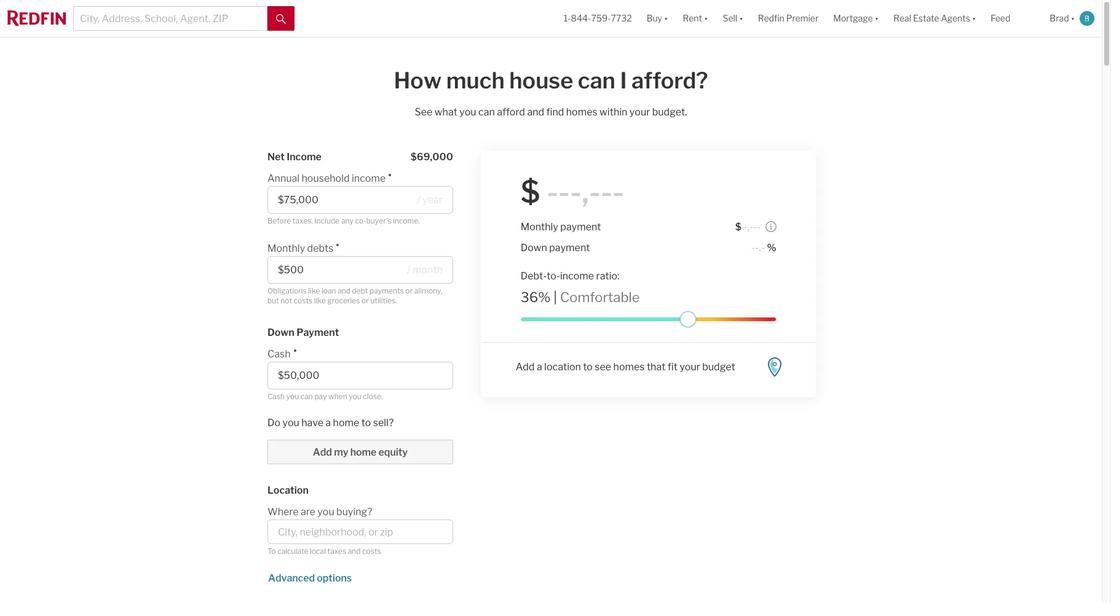 Task type: vqa. For each thing, say whether or not it's contained in the screenshot.
(lot)
no



Task type: describe. For each thing, give the bounding box(es) containing it.
local
[[310, 547, 326, 556]]

$ ---,---
[[521, 173, 624, 210]]

/ for / year
[[417, 194, 420, 206]]

monthly debts. required field. element
[[267, 236, 447, 256]]

feed button
[[983, 0, 1042, 37]]

City, neighborhood, or zip search field
[[267, 520, 453, 545]]

add my home equity
[[313, 447, 408, 459]]

costs.
[[362, 547, 383, 556]]

loan
[[322, 286, 336, 295]]

month
[[413, 264, 443, 276]]

844-
[[571, 13, 591, 24]]

advanced options button
[[267, 573, 352, 584]]

1 vertical spatial homes
[[614, 362, 645, 373]]

monthly for monthly payment
[[521, 221, 559, 233]]

1 vertical spatial like
[[314, 296, 326, 306]]

|
[[554, 289, 557, 305]]

1-844-759-7732
[[564, 13, 632, 24]]

buy ▾ button
[[639, 0, 675, 37]]

1 vertical spatial to
[[361, 418, 371, 429]]

not
[[281, 296, 292, 306]]

sell ▾ button
[[723, 0, 743, 37]]

you right are
[[318, 507, 334, 518]]

taxes
[[328, 547, 346, 556]]

any
[[341, 216, 353, 226]]

$ for $ -,---
[[736, 221, 742, 233]]

mortgage ▾ button
[[833, 0, 879, 37]]

location
[[267, 485, 309, 497]]

what
[[435, 106, 457, 118]]

ratio:
[[597, 270, 620, 282]]

where
[[267, 507, 299, 518]]

equity
[[379, 447, 408, 459]]

buy ▾
[[647, 13, 668, 24]]

annual
[[267, 173, 300, 184]]

utilities.
[[370, 296, 397, 306]]

taxes.
[[293, 216, 313, 226]]

▾ for buy ▾
[[664, 13, 668, 24]]

Annual household income text field
[[278, 194, 413, 206]]

that
[[647, 362, 666, 373]]

you right do
[[283, 418, 299, 429]]

see
[[415, 106, 433, 118]]

income for household
[[352, 173, 386, 184]]

are
[[301, 507, 315, 518]]

income
[[287, 151, 322, 163]]

monthly for monthly debts
[[267, 243, 305, 254]]

agents
[[941, 13, 970, 24]]

0 vertical spatial homes
[[566, 106, 597, 118]]

2 vertical spatial and
[[348, 547, 361, 556]]

debt-to-income ratio:
[[521, 270, 620, 282]]

options
[[317, 573, 352, 584]]

7732
[[611, 13, 632, 24]]

costs
[[294, 296, 313, 306]]

$69,000
[[411, 151, 453, 163]]

calculate
[[277, 547, 308, 556]]

%
[[767, 242, 777, 254]]

within
[[600, 106, 627, 118]]

you right what
[[460, 106, 476, 118]]

/ for / month
[[407, 264, 410, 276]]

Cash text field
[[278, 370, 443, 382]]

rent ▾ button
[[683, 0, 708, 37]]

Monthly debts text field
[[278, 264, 404, 276]]

can for afford
[[478, 106, 495, 118]]

add a location to see homes that fit your budget
[[516, 362, 736, 373]]

obligations like loan and debt payments or alimony, but not costs like groceries or utilities.
[[267, 286, 442, 306]]

▾ for brad ▾
[[1071, 13, 1075, 24]]

cash for cash you can pay when you close.
[[267, 392, 285, 401]]

cash for cash
[[267, 348, 291, 360]]

0 vertical spatial a
[[537, 362, 542, 373]]

and inside obligations like loan and debt payments or alimony, but not costs like groceries or utilities.
[[338, 286, 350, 295]]

/ month
[[407, 264, 443, 276]]

annual household income
[[267, 173, 386, 184]]

my
[[334, 447, 348, 459]]

--.- %
[[752, 242, 777, 254]]

monthly debts
[[267, 243, 334, 254]]

pay
[[314, 392, 327, 401]]

income for to-
[[560, 270, 594, 282]]

include
[[314, 216, 340, 226]]

location
[[545, 362, 581, 373]]

real
[[894, 13, 911, 24]]

sell
[[723, 13, 737, 24]]

0 vertical spatial and
[[527, 106, 544, 118]]

buying?
[[336, 507, 372, 518]]

where are you buying?
[[267, 507, 372, 518]]

debt
[[352, 286, 368, 295]]

do
[[267, 418, 280, 429]]

sell?
[[373, 418, 394, 429]]

monthly payment
[[521, 221, 601, 233]]

down payment
[[267, 327, 339, 339]]

1 horizontal spatial your
[[680, 362, 701, 373]]



Task type: locate. For each thing, give the bounding box(es) containing it.
homes right the find
[[566, 106, 597, 118]]

rent ▾ button
[[675, 0, 715, 37]]

premier
[[786, 13, 819, 24]]

6 ▾ from the left
[[1071, 13, 1075, 24]]

real estate agents ▾ link
[[894, 0, 976, 37]]

0 vertical spatial cash
[[267, 348, 291, 360]]

feed
[[991, 13, 1010, 24]]

0 vertical spatial add
[[516, 362, 535, 373]]

/ left year at the top left
[[417, 194, 420, 206]]

debts
[[307, 243, 334, 254]]

-
[[547, 173, 559, 210], [559, 173, 570, 210], [570, 173, 582, 210], [601, 173, 613, 210], [613, 173, 624, 210], [744, 221, 748, 233], [754, 221, 757, 233], [757, 221, 761, 233], [752, 242, 755, 254], [755, 242, 759, 254]]

759-
[[591, 13, 611, 24]]

▾ inside "link"
[[972, 13, 976, 24]]

1 horizontal spatial to
[[583, 362, 593, 373]]

0 vertical spatial $
[[521, 173, 541, 210]]

add my home equity button
[[267, 440, 453, 465]]

0 horizontal spatial a
[[326, 418, 331, 429]]

,- up --.- %
[[748, 221, 754, 233]]

debt-
[[521, 270, 547, 282]]

1 horizontal spatial /
[[417, 194, 420, 206]]

how much house can i afford?
[[394, 67, 708, 94]]

1 horizontal spatial or
[[405, 286, 413, 295]]

to
[[267, 547, 276, 556]]

▾ right "rent"
[[704, 13, 708, 24]]

income up 36% | comfortable
[[560, 270, 594, 282]]

to left see
[[583, 362, 593, 373]]

home right my
[[350, 447, 377, 459]]

1 vertical spatial or
[[362, 296, 369, 306]]

▾ for sell ▾
[[739, 13, 743, 24]]

0 horizontal spatial your
[[630, 106, 650, 118]]

monthly down before
[[267, 243, 305, 254]]

mortgage ▾ button
[[826, 0, 886, 37]]

can left i
[[578, 67, 615, 94]]

you left pay
[[286, 392, 299, 401]]

1 horizontal spatial can
[[478, 106, 495, 118]]

add left my
[[313, 447, 332, 459]]

budget
[[703, 362, 736, 373]]

buy
[[647, 13, 662, 24]]

before
[[267, 216, 291, 226]]

,- up monthly payment
[[582, 173, 601, 210]]

payment for down payment
[[550, 242, 590, 254]]

1-844-759-7732 link
[[564, 13, 632, 24]]

0 vertical spatial /
[[417, 194, 420, 206]]

sell ▾ button
[[715, 0, 751, 37]]

payment for monthly payment
[[561, 221, 601, 233]]

1 vertical spatial income
[[560, 270, 594, 282]]

1 horizontal spatial $
[[736, 221, 742, 233]]

but
[[267, 296, 279, 306]]

0 horizontal spatial ,-
[[582, 173, 601, 210]]

have
[[301, 418, 323, 429]]

0 vertical spatial home
[[333, 418, 359, 429]]

▾ for mortgage ▾
[[875, 13, 879, 24]]

when
[[328, 392, 347, 401]]

0 horizontal spatial homes
[[566, 106, 597, 118]]

0 vertical spatial like
[[308, 286, 320, 295]]

1 vertical spatial a
[[326, 418, 331, 429]]

0 horizontal spatial income
[[352, 173, 386, 184]]

redfin premier
[[758, 13, 819, 24]]

and up groceries
[[338, 286, 350, 295]]

1 horizontal spatial homes
[[614, 362, 645, 373]]

find
[[546, 106, 564, 118]]

5 ▾ from the left
[[972, 13, 976, 24]]

▾ right 'buy'
[[664, 13, 668, 24]]

user photo image
[[1080, 11, 1095, 26]]

0 horizontal spatial $
[[521, 173, 541, 210]]

fit
[[668, 362, 678, 373]]

year
[[423, 194, 443, 206]]

0 vertical spatial can
[[578, 67, 615, 94]]

down up debt-
[[521, 242, 547, 254]]

0 horizontal spatial add
[[313, 447, 332, 459]]

▾ for rent ▾
[[704, 13, 708, 24]]

map push pin image
[[768, 358, 781, 378]]

home
[[333, 418, 359, 429], [350, 447, 377, 459]]

0 horizontal spatial down
[[267, 327, 294, 339]]

can
[[578, 67, 615, 94], [478, 106, 495, 118], [301, 392, 313, 401]]

to
[[583, 362, 593, 373], [361, 418, 371, 429]]

cash. required field. element
[[267, 342, 447, 362]]

0 vertical spatial down
[[521, 242, 547, 254]]

,-
[[582, 173, 601, 210], [748, 221, 754, 233]]

0 vertical spatial monthly
[[521, 221, 559, 233]]

$ -,---
[[736, 221, 761, 233]]

1 cash from the top
[[267, 348, 291, 360]]

.-
[[759, 242, 765, 254]]

2 vertical spatial can
[[301, 392, 313, 401]]

cash down the down payment
[[267, 348, 291, 360]]

1 vertical spatial and
[[338, 286, 350, 295]]

0 vertical spatial income
[[352, 173, 386, 184]]

can left pay
[[301, 392, 313, 401]]

brad ▾
[[1050, 13, 1075, 24]]

1 vertical spatial monthly
[[267, 243, 305, 254]]

i
[[620, 67, 627, 94]]

close.
[[363, 392, 383, 401]]

0 horizontal spatial can
[[301, 392, 313, 401]]

1 horizontal spatial add
[[516, 362, 535, 373]]

sell ▾
[[723, 13, 743, 24]]

before taxes. include any co-buyer's income.
[[267, 216, 420, 226]]

1 vertical spatial cash
[[267, 392, 285, 401]]

1 vertical spatial can
[[478, 106, 495, 118]]

and right taxes
[[348, 547, 361, 556]]

or down debt
[[362, 296, 369, 306]]

1 horizontal spatial ,-
[[748, 221, 754, 233]]

to-
[[547, 270, 560, 282]]

/ left month in the top left of the page
[[407, 264, 410, 276]]

▾ right "agents"
[[972, 13, 976, 24]]

down for down payment
[[521, 242, 547, 254]]

redfin premier button
[[751, 0, 826, 37]]

payment up down payment on the top of page
[[561, 221, 601, 233]]

your
[[630, 106, 650, 118], [680, 362, 701, 373]]

1 vertical spatial down
[[267, 327, 294, 339]]

0 horizontal spatial to
[[361, 418, 371, 429]]

3 ▾ from the left
[[739, 13, 743, 24]]

your right within
[[630, 106, 650, 118]]

2 horizontal spatial can
[[578, 67, 615, 94]]

home inside button
[[350, 447, 377, 459]]

1 vertical spatial /
[[407, 264, 410, 276]]

0 vertical spatial payment
[[561, 221, 601, 233]]

1 horizontal spatial a
[[537, 362, 542, 373]]

afford
[[497, 106, 525, 118]]

1 vertical spatial your
[[680, 362, 701, 373]]

City, Address, School, Agent, ZIP search field
[[73, 6, 267, 31]]

a right have
[[326, 418, 331, 429]]

None range field
[[521, 312, 777, 328]]

and left the find
[[527, 106, 544, 118]]

brad
[[1050, 13, 1069, 24]]

net
[[267, 151, 285, 163]]

add for add my home equity
[[313, 447, 332, 459]]

1-
[[564, 13, 571, 24]]

down down not
[[267, 327, 294, 339]]

buy ▾ button
[[647, 0, 668, 37]]

0 vertical spatial or
[[405, 286, 413, 295]]

0 vertical spatial ,-
[[582, 173, 601, 210]]

like left loan
[[308, 286, 320, 295]]

1 horizontal spatial monthly
[[521, 221, 559, 233]]

cash you can pay when you close.
[[267, 392, 383, 401]]

income up annual household income text box
[[352, 173, 386, 184]]

1 vertical spatial ,-
[[748, 221, 754, 233]]

home down when
[[333, 418, 359, 429]]

alimony,
[[414, 286, 442, 295]]

$ for $ ---,---
[[521, 173, 541, 210]]

cash up do
[[267, 392, 285, 401]]

annual household income. required field. element
[[267, 167, 447, 186]]

/
[[417, 194, 420, 206], [407, 264, 410, 276]]

down
[[521, 242, 547, 254], [267, 327, 294, 339]]

do you have a home to sell?
[[267, 418, 394, 429]]

▾ right sell
[[739, 13, 743, 24]]

how
[[394, 67, 442, 94]]

monthly up down payment on the top of page
[[521, 221, 559, 233]]

afford?
[[631, 67, 708, 94]]

to calculate local taxes and costs.
[[267, 547, 383, 556]]

buyer's
[[366, 216, 391, 226]]

submit search image
[[276, 14, 286, 24]]

can for i
[[578, 67, 615, 94]]

1 horizontal spatial income
[[560, 270, 594, 282]]

1 ▾ from the left
[[664, 13, 668, 24]]

or left alimony,
[[405, 286, 413, 295]]

can left afford
[[478, 106, 495, 118]]

real estate agents ▾
[[894, 13, 976, 24]]

1 vertical spatial $
[[736, 221, 742, 233]]

1 vertical spatial home
[[350, 447, 377, 459]]

budget.
[[652, 106, 687, 118]]

you right when
[[349, 392, 361, 401]]

2 ▾ from the left
[[704, 13, 708, 24]]

house
[[509, 67, 573, 94]]

2 cash from the top
[[267, 392, 285, 401]]

advanced
[[268, 573, 315, 584]]

0 vertical spatial your
[[630, 106, 650, 118]]

net income
[[267, 151, 322, 163]]

add inside button
[[313, 447, 332, 459]]

you
[[460, 106, 476, 118], [286, 392, 299, 401], [349, 392, 361, 401], [283, 418, 299, 429], [318, 507, 334, 518]]

1 horizontal spatial down
[[521, 242, 547, 254]]

homes right see
[[614, 362, 645, 373]]

▾ right brad
[[1071, 13, 1075, 24]]

0 vertical spatial to
[[583, 362, 593, 373]]

monthly
[[521, 221, 559, 233], [267, 243, 305, 254]]

like down loan
[[314, 296, 326, 306]]

much
[[446, 67, 505, 94]]

rent ▾
[[683, 13, 708, 24]]

1 vertical spatial payment
[[550, 242, 590, 254]]

income
[[352, 173, 386, 184], [560, 270, 594, 282]]

0 horizontal spatial monthly
[[267, 243, 305, 254]]

your right fit
[[680, 362, 701, 373]]

income.
[[393, 216, 420, 226]]

to left the sell?
[[361, 418, 371, 429]]

0 horizontal spatial or
[[362, 296, 369, 306]]

payment down monthly payment
[[550, 242, 590, 254]]

4 ▾ from the left
[[875, 13, 879, 24]]

a left location
[[537, 362, 542, 373]]

1 vertical spatial add
[[313, 447, 332, 459]]

rent
[[683, 13, 702, 24]]

real estate agents ▾ button
[[886, 0, 983, 37]]

/ year
[[417, 194, 443, 206]]

see
[[595, 362, 612, 373]]

▾ right the mortgage
[[875, 13, 879, 24]]

36% | comfortable
[[521, 289, 640, 305]]

estate
[[913, 13, 939, 24]]

0 horizontal spatial /
[[407, 264, 410, 276]]

down for down payment
[[267, 327, 294, 339]]

a
[[537, 362, 542, 373], [326, 418, 331, 429]]

add for add a location to see homes that fit your budget
[[516, 362, 535, 373]]

redfin
[[758, 13, 784, 24]]

add left location
[[516, 362, 535, 373]]

obligations
[[267, 286, 307, 295]]



